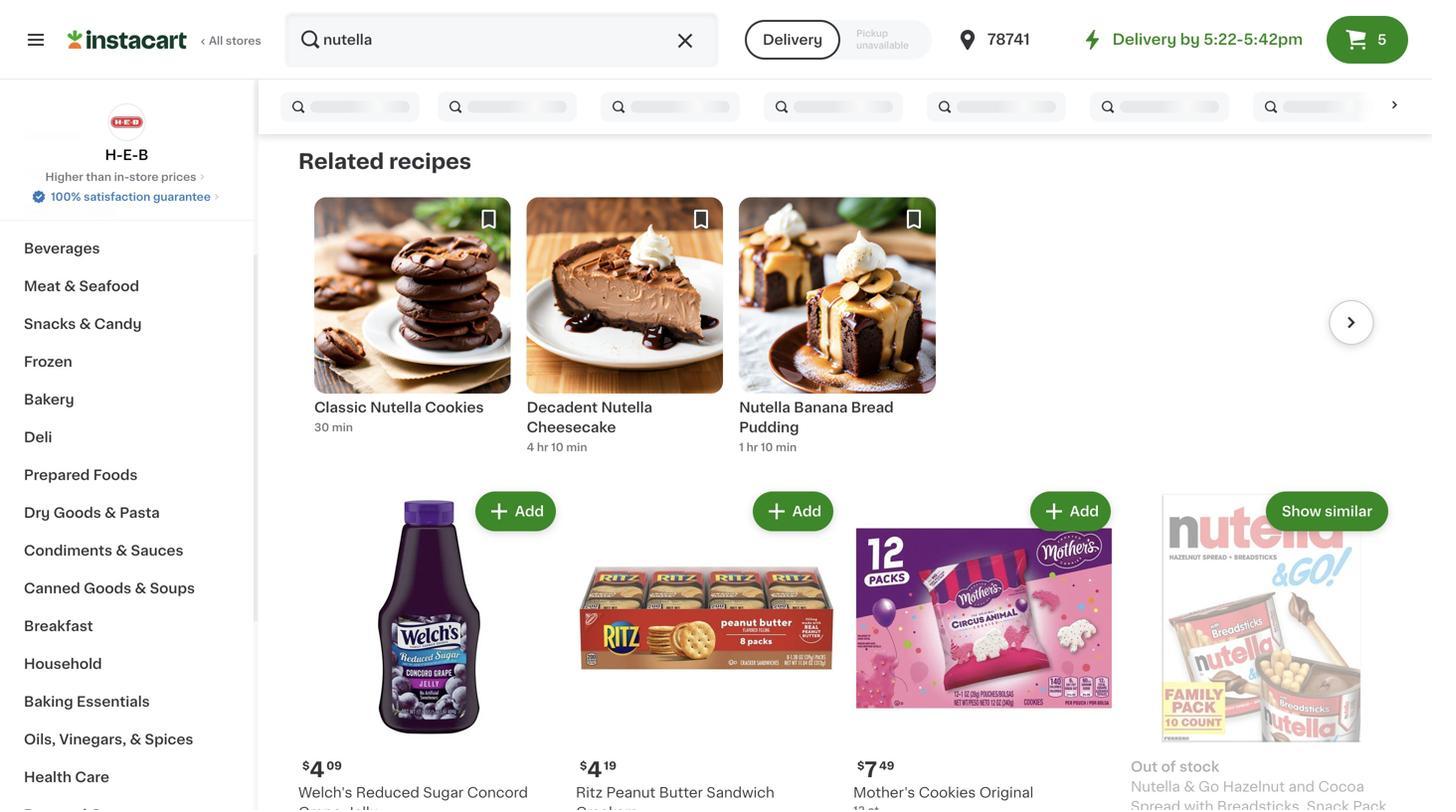 Task type: locate. For each thing, give the bounding box(es) containing it.
3 recipe card group from the left
[[740, 198, 936, 456]]

1 horizontal spatial add
[[793, 505, 822, 519]]

1 horizontal spatial 4
[[527, 442, 535, 453]]

candy
[[94, 317, 142, 331]]

snack
[[1307, 801, 1350, 811]]

oils, vinegars, & spices
[[24, 733, 193, 747]]

2 horizontal spatial add button
[[1033, 494, 1109, 530]]

recipes
[[24, 128, 82, 142]]

cookies
[[425, 401, 484, 415], [919, 787, 976, 801]]

& right meat
[[64, 280, 76, 294]]

cookies inside recipe card group
[[425, 401, 484, 415]]

1 horizontal spatial $
[[580, 761, 587, 772]]

0 horizontal spatial 4
[[310, 760, 325, 781]]

0 vertical spatial goods
[[53, 506, 101, 520]]

add for sandwich
[[793, 505, 822, 519]]

cheesecake
[[527, 421, 616, 435]]

3 add from the left
[[1070, 505, 1100, 519]]

similar
[[1325, 505, 1373, 519]]

dairy & eggs
[[24, 204, 117, 218]]

2 $ from the left
[[580, 761, 587, 772]]

nutella up pudding
[[740, 401, 791, 415]]

banana
[[794, 401, 848, 415]]

& inside out of stock nutella & go hazelnut and cocoa spread with breadsticks, snack pac
[[1184, 781, 1196, 795]]

product group containing show similar
[[1131, 488, 1393, 811]]

nutella inside out of stock nutella & go hazelnut and cocoa spread with breadsticks, snack pac
[[1131, 781, 1181, 795]]

min down pudding
[[776, 442, 797, 453]]

3 product group from the left
[[854, 488, 1115, 811]]

1 hr 10 min
[[740, 442, 797, 453]]

$ inside $ 4 09
[[302, 761, 310, 772]]

min for decadent nutella cheesecake
[[567, 442, 588, 453]]

5 button
[[1327, 16, 1409, 64]]

classic nutella cookies
[[314, 401, 484, 415]]

49
[[880, 761, 895, 772]]

0 horizontal spatial hr
[[537, 442, 549, 453]]

min
[[332, 423, 353, 434], [567, 442, 588, 453], [776, 442, 797, 453]]

goods inside canned goods & soups link
[[84, 582, 131, 596]]

sandwich
[[707, 787, 775, 801]]

add
[[515, 505, 544, 519], [793, 505, 822, 519], [1070, 505, 1100, 519]]

2 hr from the left
[[747, 442, 758, 453]]

stock
[[1180, 761, 1220, 775]]

2 add button from the left
[[755, 494, 832, 530]]

delivery by 5:22-5:42pm
[[1113, 32, 1303, 47]]

sugar
[[423, 787, 464, 801]]

$ inside $ 4 19
[[580, 761, 587, 772]]

4 product group from the left
[[1131, 488, 1393, 811]]

hr
[[537, 442, 549, 453], [747, 442, 758, 453]]

hr right 1
[[747, 442, 758, 453]]

0 horizontal spatial recipe card group
[[314, 198, 511, 442]]

product group
[[299, 488, 560, 811], [576, 488, 838, 811], [854, 488, 1115, 811], [1131, 488, 1393, 811]]

related recipes
[[299, 151, 472, 172]]

1 vertical spatial cookies
[[919, 787, 976, 801]]

None search field
[[285, 12, 719, 68]]

nutella inside decadent nutella cheesecake
[[601, 401, 653, 415]]

1 $ from the left
[[302, 761, 310, 772]]

oils,
[[24, 733, 56, 747]]

$ left 09
[[302, 761, 310, 772]]

1 vertical spatial goods
[[84, 582, 131, 596]]

min down classic
[[332, 423, 353, 434]]

sauces
[[131, 544, 184, 558]]

show similar
[[1283, 505, 1373, 519]]

1 product group from the left
[[299, 488, 560, 811]]

goods down prepared foods
[[53, 506, 101, 520]]

in-
[[114, 172, 129, 183]]

min down cheesecake
[[567, 442, 588, 453]]

goods down condiments & sauces
[[84, 582, 131, 596]]

10 down pudding
[[761, 442, 774, 453]]

& left sauces
[[116, 544, 127, 558]]

vinegars,
[[59, 733, 126, 747]]

2 horizontal spatial 4
[[587, 760, 602, 781]]

$ left 49
[[858, 761, 865, 772]]

product group containing 7
[[854, 488, 1115, 811]]

4 left 19
[[587, 760, 602, 781]]

hr down cheesecake
[[537, 442, 549, 453]]

all stores link
[[68, 12, 263, 68]]

$ 4 19
[[580, 760, 617, 781]]

show
[[1283, 505, 1322, 519]]

100%
[[51, 192, 81, 202]]

hr for decadent nutella cheesecake
[[537, 442, 549, 453]]

2 horizontal spatial add
[[1070, 505, 1100, 519]]

0 vertical spatial cookies
[[425, 401, 484, 415]]

1 hr from the left
[[537, 442, 549, 453]]

2 horizontal spatial recipe card group
[[740, 198, 936, 456]]

produce
[[24, 166, 85, 180]]

0 horizontal spatial delivery
[[763, 33, 823, 47]]

0 horizontal spatial add
[[515, 505, 544, 519]]

delivery
[[1113, 32, 1177, 47], [763, 33, 823, 47]]

$ for ritz peanut butter sandwich crackers
[[580, 761, 587, 772]]

2 add from the left
[[793, 505, 822, 519]]

nutella right classic
[[370, 401, 422, 415]]

cocoa
[[1319, 781, 1365, 795]]

item carousel region
[[299, 190, 1377, 464]]

4 down cheesecake
[[527, 442, 535, 453]]

min for nutella banana bread pudding
[[776, 442, 797, 453]]

0 horizontal spatial $
[[302, 761, 310, 772]]

add for concord
[[515, 505, 544, 519]]

10 down cheesecake
[[551, 442, 564, 453]]

10
[[551, 442, 564, 453], [761, 442, 774, 453]]

prepared foods
[[24, 469, 138, 483]]

Search field
[[287, 14, 717, 66]]

4 for welch's reduced sugar concord grape jelly
[[310, 760, 325, 781]]

& left go
[[1184, 781, 1196, 795]]

1 horizontal spatial 10
[[761, 442, 774, 453]]

breakfast
[[24, 620, 93, 634]]

dry goods & pasta
[[24, 506, 160, 520]]

10 for nutella banana bread pudding
[[761, 442, 774, 453]]

&
[[66, 204, 78, 218], [64, 280, 76, 294], [79, 317, 91, 331], [105, 506, 116, 520], [116, 544, 127, 558], [135, 582, 146, 596], [130, 733, 141, 747], [1184, 781, 1196, 795]]

& left "candy" on the top of page
[[79, 317, 91, 331]]

related
[[299, 151, 384, 172]]

canned goods & soups
[[24, 582, 195, 596]]

delivery for delivery
[[763, 33, 823, 47]]

delivery inside button
[[763, 33, 823, 47]]

guarantee
[[153, 192, 211, 202]]

$ left 19
[[580, 761, 587, 772]]

higher than in-store prices
[[45, 172, 196, 183]]

3 $ from the left
[[858, 761, 865, 772]]

canned goods & soups link
[[12, 570, 242, 608]]

baking essentials link
[[12, 684, 242, 721]]

1 10 from the left
[[551, 442, 564, 453]]

h-
[[105, 148, 123, 162]]

nutella up "spread"
[[1131, 781, 1181, 795]]

than
[[86, 172, 111, 183]]

snacks & candy link
[[12, 305, 242, 343]]

recipe card group
[[314, 198, 511, 442], [527, 198, 724, 456], [740, 198, 936, 456]]

nutella up cheesecake
[[601, 401, 653, 415]]

nutella banana bread pudding
[[740, 401, 894, 435]]

recipe card group containing nutella banana bread pudding
[[740, 198, 936, 456]]

4 left 09
[[310, 760, 325, 781]]

1 recipe card group from the left
[[314, 198, 511, 442]]

goods inside dry goods & pasta link
[[53, 506, 101, 520]]

1 horizontal spatial hr
[[747, 442, 758, 453]]

0 horizontal spatial add button
[[477, 494, 554, 530]]

2 horizontal spatial $
[[858, 761, 865, 772]]

2 10 from the left
[[761, 442, 774, 453]]

1 horizontal spatial min
[[567, 442, 588, 453]]

store
[[129, 172, 159, 183]]

1 add button from the left
[[477, 494, 554, 530]]

instacart logo image
[[68, 28, 187, 52]]

& inside "link"
[[64, 280, 76, 294]]

1 horizontal spatial add button
[[755, 494, 832, 530]]

5:42pm
[[1244, 32, 1303, 47]]

frozen link
[[12, 343, 242, 381]]

canned
[[24, 582, 80, 596]]

mother's
[[854, 787, 916, 801]]

beverages
[[24, 242, 100, 256]]

2 recipe card group from the left
[[527, 198, 724, 456]]

bakery
[[24, 393, 74, 407]]

1 horizontal spatial recipe card group
[[527, 198, 724, 456]]

0 horizontal spatial cookies
[[425, 401, 484, 415]]

1 horizontal spatial delivery
[[1113, 32, 1177, 47]]

baking
[[24, 696, 73, 709]]

2 horizontal spatial min
[[776, 442, 797, 453]]

nutella inside nutella banana bread pudding
[[740, 401, 791, 415]]

$
[[302, 761, 310, 772], [580, 761, 587, 772], [858, 761, 865, 772]]

recipe card group containing decadent nutella cheesecake
[[527, 198, 724, 456]]

soups
[[150, 582, 195, 596]]

1 add from the left
[[515, 505, 544, 519]]

0 horizontal spatial 10
[[551, 442, 564, 453]]

dairy
[[24, 204, 63, 218]]

4 for ritz peanut butter sandwich crackers
[[587, 760, 602, 781]]

classic
[[314, 401, 367, 415]]

ritz peanut butter sandwich crackers
[[576, 787, 775, 811]]

5:22-
[[1204, 32, 1244, 47]]

$ inside $ 7 49
[[858, 761, 865, 772]]

30
[[314, 423, 329, 434]]

add button
[[477, 494, 554, 530], [755, 494, 832, 530], [1033, 494, 1109, 530]]

goods
[[53, 506, 101, 520], [84, 582, 131, 596]]

household link
[[12, 646, 242, 684]]



Task type: vqa. For each thing, say whether or not it's contained in the screenshot.
30 min at the bottom left of page
yes



Task type: describe. For each thing, give the bounding box(es) containing it.
e-
[[123, 148, 138, 162]]

jelly
[[345, 806, 379, 811]]

essentials
[[77, 696, 150, 709]]

reduced
[[356, 787, 420, 801]]

health care
[[24, 771, 109, 785]]

3 add button from the left
[[1033, 494, 1109, 530]]

meat
[[24, 280, 61, 294]]

condiments & sauces link
[[12, 532, 242, 570]]

snacks
[[24, 317, 76, 331]]

peanut
[[607, 787, 656, 801]]

breakfast link
[[12, 608, 242, 646]]

higher
[[45, 172, 83, 183]]

original
[[980, 787, 1034, 801]]

dairy & eggs link
[[12, 192, 242, 230]]

go
[[1199, 781, 1220, 795]]

add button for sandwich
[[755, 494, 832, 530]]

recipe card group containing classic nutella cookies
[[314, 198, 511, 442]]

goods for dry
[[53, 506, 101, 520]]

$ for mother's cookies original
[[858, 761, 865, 772]]

snacks & candy
[[24, 317, 142, 331]]

foods
[[93, 469, 138, 483]]

4 inside recipe card group
[[527, 442, 535, 453]]

h-e-b
[[105, 148, 149, 162]]

hazelnut
[[1223, 781, 1286, 795]]

4 hr 10 min
[[527, 442, 588, 453]]

recipes
[[389, 151, 472, 172]]

oils, vinegars, & spices link
[[12, 721, 242, 759]]

seafood
[[79, 280, 139, 294]]

& left spices
[[130, 733, 141, 747]]

butter
[[659, 787, 703, 801]]

condiments
[[24, 544, 112, 558]]

100% satisfaction guarantee
[[51, 192, 211, 202]]

goods for canned
[[84, 582, 131, 596]]

health
[[24, 771, 72, 785]]

& left soups
[[135, 582, 146, 596]]

out
[[1131, 761, 1158, 775]]

19
[[604, 761, 617, 772]]

deli
[[24, 431, 52, 445]]

decadent nutella cheesecake
[[527, 401, 653, 435]]

hr for nutella banana bread pudding
[[747, 442, 758, 453]]

baking essentials
[[24, 696, 150, 709]]

higher than in-store prices link
[[45, 169, 208, 185]]

beverages link
[[12, 230, 242, 268]]

crackers
[[576, 806, 639, 811]]

service type group
[[745, 20, 932, 60]]

100% satisfaction guarantee button
[[31, 185, 223, 205]]

welch's
[[299, 787, 353, 801]]

delivery for delivery by 5:22-5:42pm
[[1113, 32, 1177, 47]]

mother's cookies original
[[854, 787, 1034, 801]]

concord
[[467, 787, 528, 801]]

delivery button
[[745, 20, 841, 60]]

78741 button
[[956, 12, 1075, 68]]

recipes link
[[12, 116, 242, 154]]

household
[[24, 658, 102, 672]]

& left pasta in the left bottom of the page
[[105, 506, 116, 520]]

7
[[865, 760, 878, 781]]

prepared
[[24, 469, 90, 483]]

stores
[[226, 35, 261, 46]]

10 for decadent nutella cheesecake
[[551, 442, 564, 453]]

pudding
[[740, 421, 800, 435]]

eggs
[[81, 204, 117, 218]]

show similar button
[[1269, 494, 1387, 530]]

2 product group from the left
[[576, 488, 838, 811]]

h-e-b link
[[105, 103, 149, 165]]

frozen
[[24, 355, 72, 369]]

care
[[75, 771, 109, 785]]

decadent
[[527, 401, 598, 415]]

bread
[[852, 401, 894, 415]]

spread
[[1131, 801, 1181, 811]]

1 horizontal spatial cookies
[[919, 787, 976, 801]]

satisfaction
[[84, 192, 151, 202]]

spices
[[145, 733, 193, 747]]

add button for concord
[[477, 494, 554, 530]]

breadsticks,
[[1218, 801, 1304, 811]]

all
[[209, 35, 223, 46]]

condiments & sauces
[[24, 544, 184, 558]]

deli link
[[12, 419, 242, 457]]

delivery by 5:22-5:42pm link
[[1081, 28, 1303, 52]]

health care link
[[12, 759, 242, 797]]

grape
[[299, 806, 342, 811]]

h-e-b logo image
[[108, 103, 146, 141]]

0 horizontal spatial min
[[332, 423, 353, 434]]

meat & seafood link
[[12, 268, 242, 305]]

welch's reduced sugar concord grape jelly
[[299, 787, 528, 811]]

dry goods & pasta link
[[12, 495, 242, 532]]

30 min
[[314, 423, 353, 434]]

78741
[[988, 32, 1030, 47]]

$ 4 09
[[302, 760, 342, 781]]

$ for welch's reduced sugar concord grape jelly
[[302, 761, 310, 772]]

& down 100%
[[66, 204, 78, 218]]

and
[[1289, 781, 1315, 795]]

produce link
[[12, 154, 242, 192]]



